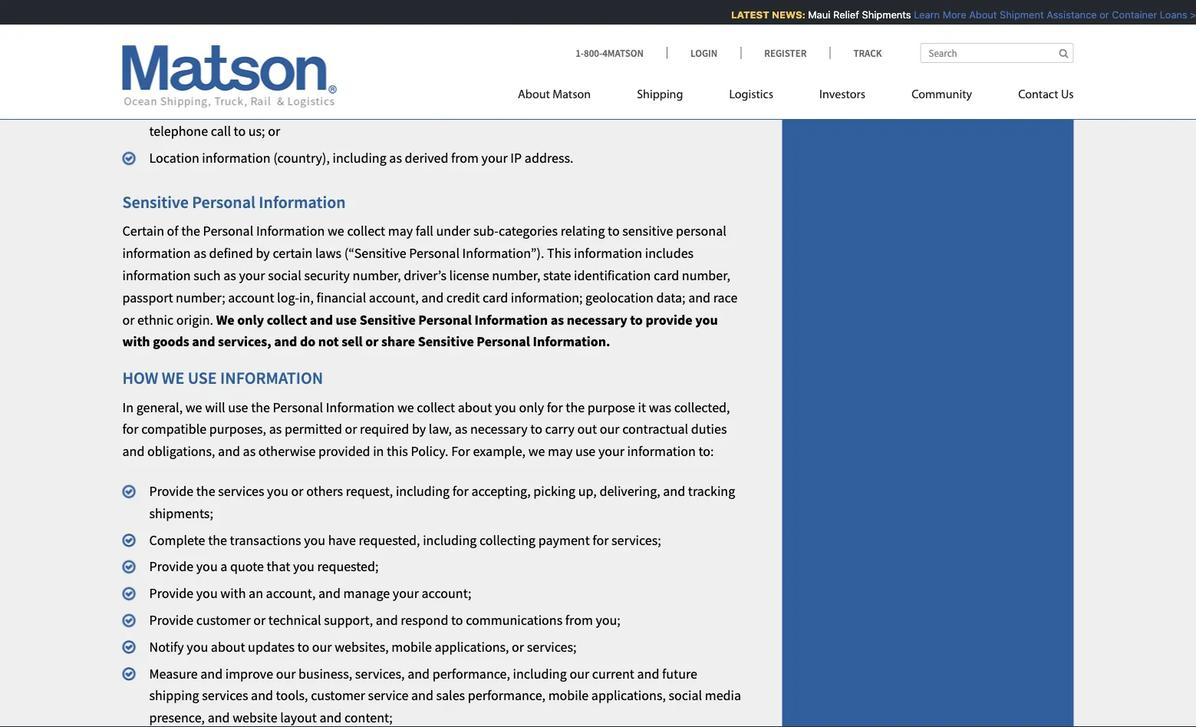 Task type: describe. For each thing, give the bounding box(es) containing it.
information.
[[533, 333, 611, 351]]

collect inside the 'in general, we will use the personal information we collect about you only for the purpose it was collected, for compatible purposes, as permitted or required by law, as necessary to carry out our contractual duties and obligations, and as otherwise provided in this policy. for example, we may use your information to:'
[[417, 399, 455, 416]]

provide the services you or others request, including for accepting, picking up, delivering, and tracking shipments;
[[149, 483, 736, 522]]

respond
[[401, 612, 449, 629]]

this
[[547, 245, 572, 262]]

and down in
[[122, 443, 145, 460]]

we
[[162, 368, 184, 389]]

and left the website at the left bottom
[[208, 709, 230, 727]]

picking
[[534, 483, 576, 500]]

and left sales
[[412, 687, 434, 705]]

measure and improve our business, services, and performance, including our current and future shipping services and tools, customer service and sales performance, mobile applications, social media presence, and website layout and content;
[[149, 665, 742, 727]]

shipments;
[[149, 505, 213, 522]]

compatible
[[141, 421, 207, 438]]

as down "purposes,"
[[243, 443, 256, 460]]

to left the 'us;'
[[234, 123, 246, 140]]

you right notify on the bottom left of page
[[187, 638, 208, 656]]

information inside the 'in general, we will use the personal information we collect about you only for the purpose it was collected, for compatible purposes, as permitted or required by law, as necessary to carry out our contractual duties and obligations, and as otherwise provided in this policy. for example, we may use your information to:'
[[628, 443, 696, 460]]

required
[[360, 421, 409, 438]]

and inside provide the services you or others request, including for accepting, picking up, delivering, and tracking shipments;
[[664, 483, 686, 500]]

or inside we only collect and use sensitive personal information as necessary to provide you with goods and services, and do not sell or share sensitive personal information.
[[366, 333, 379, 351]]

login
[[691, 46, 718, 59]]

or down the communications
[[512, 638, 524, 656]]

services inside provide the services you or others request, including for accepting, picking up, delivering, and tracking shipments;
[[218, 483, 264, 500]]

financial
[[317, 289, 366, 306]]

manage
[[344, 585, 390, 602]]

media
[[705, 687, 742, 705]]

you inside we only collect and use sensitive personal information as necessary to provide you with goods and services, and do not sell or share sensitive personal information.
[[696, 311, 718, 329]]

certain of the personal information we collect may fall under sub-categories relating to sensitive personal information as defined by certain laws ("sensitive personal information"). this information includes information such as your social security number, driver's license number, state identification card number, passport number; account log-in, financial account, and credit card information; geolocation data; and race or ethnic origin.
[[122, 223, 738, 329]]

obligations,
[[147, 443, 215, 460]]

and down driver's
[[422, 289, 444, 306]]

to inside the 'in general, we will use the personal information we collect about you only for the purpose it was collected, for compatible purposes, as permitted or required by law, as necessary to carry out our contractual duties and obligations, and as otherwise provided in this policy. for example, we may use your information to:'
[[531, 421, 543, 438]]

by inside the 'in general, we will use the personal information we collect about you only for the purpose it was collected, for compatible purposes, as permitted or required by law, as necessary to carry out our contractual duties and obligations, and as otherwise provided in this policy. for example, we may use your information to:'
[[412, 421, 426, 438]]

investors link
[[797, 81, 889, 112]]

provided
[[319, 443, 370, 460]]

the inside provide the services you or others request, including for accepting, picking up, delivering, and tracking shipments;
[[196, 483, 215, 500]]

you left "have" on the bottom
[[304, 532, 326, 549]]

800-
[[584, 46, 603, 59]]

information down call
[[202, 150, 271, 167]]

request,
[[346, 483, 393, 500]]

top menu navigation
[[518, 81, 1074, 112]]

how
[[122, 368, 158, 389]]

and left improve
[[201, 665, 223, 682]]

number, down information").
[[492, 267, 541, 284]]

will
[[205, 399, 225, 416]]

our left current at the bottom
[[570, 665, 590, 682]]

telephone
[[149, 123, 208, 140]]

future
[[663, 665, 698, 682]]

provide
[[646, 311, 693, 329]]

audio
[[264, 101, 297, 118]]

information,
[[450, 101, 522, 118]]

the up out
[[566, 399, 585, 416]]

>
[[1185, 9, 1192, 20]]

information up passport
[[122, 267, 191, 284]]

social inside certain of the personal information we collect may fall under sub-categories relating to sensitive personal information as defined by certain laws ("sensitive personal information"). this information includes information such as your social security number, driver's license number, state identification card number, passport number; account log-in, financial account, and credit card information; geolocation data; and race or ethnic origin.
[[268, 267, 302, 284]]

1 vertical spatial performance,
[[468, 687, 546, 705]]

track link
[[830, 46, 883, 59]]

quote
[[230, 558, 264, 576]]

telephone
[[149, 101, 210, 118]]

you right that
[[293, 558, 315, 576]]

personal
[[676, 223, 727, 240]]

recordings,
[[300, 101, 364, 118]]

time
[[421, 101, 447, 118]]

laws
[[316, 245, 342, 262]]

support,
[[324, 612, 373, 629]]

0 vertical spatial card
[[654, 267, 680, 284]]

business,
[[299, 665, 353, 682]]

provide for provide you with an account, and manage your account;
[[149, 585, 194, 602]]

shipping
[[637, 89, 684, 101]]

sub-
[[474, 223, 499, 240]]

us
[[1062, 89, 1074, 101]]

0 vertical spatial about
[[964, 9, 992, 20]]

may inside certain of the personal information we collect may fall under sub-categories relating to sensitive personal information as defined by certain laws ("sensitive personal information"). this information includes information such as your social security number, driver's license number, state identification card number, passport number; account log-in, financial account, and credit card information; geolocation data; and race or ethnic origin.
[[388, 223, 413, 240]]

your left ip
[[482, 150, 508, 167]]

driver's
[[404, 267, 447, 284]]

and down manage
[[376, 612, 398, 629]]

we only collect and use sensitive personal information as necessary to provide you with goods and services, and do not sell or share sensitive personal information.
[[122, 311, 718, 351]]

more
[[938, 9, 961, 20]]

out
[[578, 421, 597, 438]]

0 horizontal spatial account,
[[266, 585, 316, 602]]

license
[[450, 267, 490, 284]]

about matson link
[[518, 81, 614, 112]]

shipping link
[[614, 81, 707, 112]]

number, down "("sensitive"
[[353, 267, 401, 284]]

we inside certain of the personal information we collect may fall under sub-categories relating to sensitive personal information as defined by certain laws ("sensitive personal information"). this information includes information such as your social security number, driver's license number, state identification card number, passport number; account log-in, financial account, and credit card information; geolocation data; and race or ethnic origin.
[[328, 223, 345, 240]]

relating inside telephone number, audio recordings, date and time information, and other information relating to your telephone call to us; or
[[655, 101, 699, 118]]

your up respond at the bottom left of the page
[[393, 585, 419, 602]]

sell
[[342, 333, 363, 351]]

community
[[912, 89, 973, 101]]

location information (country), including as derived from your ip address.
[[149, 150, 574, 167]]

tracking
[[689, 483, 736, 500]]

by inside certain of the personal information we collect may fall under sub-categories relating to sensitive personal information as defined by certain laws ("sensitive personal information"). this information includes information such as your social security number, driver's license number, state identification card number, passport number; account log-in, financial account, and credit card information; geolocation data; and race or ethnic origin.
[[256, 245, 270, 262]]

this
[[387, 443, 408, 460]]

date
[[367, 101, 393, 118]]

and right layout
[[320, 709, 342, 727]]

use for will
[[228, 399, 248, 416]]

including down provide the services you or others request, including for accepting, picking up, delivering, and tracking shipments;
[[423, 532, 477, 549]]

use for and
[[336, 311, 357, 329]]

1 horizontal spatial with
[[221, 585, 246, 602]]

in,
[[300, 289, 314, 306]]

including down date
[[333, 150, 387, 167]]

ip
[[511, 150, 522, 167]]

information").
[[463, 245, 545, 262]]

search image
[[1060, 48, 1069, 58]]

purposes,
[[209, 421, 266, 438]]

necessary inside we only collect and use sensitive personal information as necessary to provide you with goods and services, and do not sell or share sensitive personal information.
[[567, 311, 628, 329]]

number, up race
[[682, 267, 731, 284]]

information inside certain of the personal information we collect may fall under sub-categories relating to sensitive personal information as defined by certain laws ("sensitive personal information"). this information includes information such as your social security number, driver's license number, state identification card number, passport number; account log-in, financial account, and credit card information; geolocation data; and race or ethnic origin.
[[256, 223, 325, 240]]

share
[[382, 333, 415, 351]]

and right date
[[396, 101, 418, 118]]

information down certain
[[122, 245, 191, 262]]

0 vertical spatial applications,
[[435, 638, 509, 656]]

was
[[649, 399, 672, 416]]

to:
[[699, 443, 714, 460]]

and up the website at the left bottom
[[251, 687, 273, 705]]

("sensitive
[[345, 245, 407, 262]]

goods
[[153, 333, 189, 351]]

contact us
[[1019, 89, 1074, 101]]

we right example,
[[529, 443, 545, 460]]

track
[[854, 46, 883, 59]]

provide for provide you a quote that you requested;
[[149, 558, 194, 576]]

provide for provide customer or technical support, and respond to communications from you;
[[149, 612, 194, 629]]

as left derived
[[390, 150, 402, 167]]

as down defined
[[224, 267, 236, 284]]

measure
[[149, 665, 198, 682]]

general,
[[136, 399, 183, 416]]

notify
[[149, 638, 184, 656]]

to left logistics
[[702, 101, 714, 118]]

updates
[[248, 638, 295, 656]]

and left do
[[274, 333, 297, 351]]

information inside telephone number, audio recordings, date and time information, and other information relating to your telephone call to us; or
[[583, 101, 652, 118]]

including inside measure and improve our business, services, and performance, including our current and future shipping services and tools, customer service and sales performance, mobile applications, social media presence, and website layout and content;
[[513, 665, 567, 682]]

only inside the 'in general, we will use the personal information we collect about you only for the purpose it was collected, for compatible purposes, as permitted or required by law, as necessary to carry out our contractual duties and obligations, and as otherwise provided in this policy. for example, we may use your information to:'
[[519, 399, 544, 416]]

and down "origin."
[[192, 333, 215, 351]]

1 vertical spatial from
[[566, 612, 593, 629]]

the inside certain of the personal information we collect may fall under sub-categories relating to sensitive personal information as defined by certain laws ("sensitive personal information"). this information includes information such as your social security number, driver's license number, state identification card number, passport number; account log-in, financial account, and credit card information; geolocation data; and race or ethnic origin.
[[181, 223, 200, 240]]

in
[[373, 443, 384, 460]]

information down (country),
[[259, 192, 346, 213]]

services; for complete the transactions you have requested, including collecting payment for services;
[[612, 532, 662, 549]]

investors
[[820, 89, 866, 101]]

services; for notify you about updates to our websites, mobile applications, or services;
[[527, 638, 577, 656]]

a
[[221, 558, 228, 576]]

or left container
[[1095, 9, 1104, 20]]

and left race
[[689, 289, 711, 306]]

and up not
[[310, 311, 333, 329]]

that
[[267, 558, 290, 576]]

or inside provide the services you or others request, including for accepting, picking up, delivering, and tracking shipments;
[[291, 483, 304, 500]]

and down requested;
[[319, 585, 341, 602]]

use
[[188, 368, 217, 389]]

up,
[[579, 483, 597, 500]]

as right "law,"
[[455, 421, 468, 438]]

1 vertical spatial card
[[483, 289, 508, 306]]

ethnic
[[138, 311, 174, 329]]

your inside the 'in general, we will use the personal information we collect about you only for the purpose it was collected, for compatible purposes, as permitted or required by law, as necessary to carry out our contractual duties and obligations, and as otherwise provided in this policy. for example, we may use your information to:'
[[599, 443, 625, 460]]

for up carry
[[547, 399, 563, 416]]

location
[[149, 150, 199, 167]]

presence,
[[149, 709, 205, 727]]

have
[[328, 532, 356, 549]]

in
[[122, 399, 134, 416]]

content;
[[345, 709, 393, 727]]

login link
[[667, 46, 741, 59]]



Task type: locate. For each thing, give the bounding box(es) containing it.
collected,
[[675, 399, 731, 416]]

may inside the 'in general, we will use the personal information we collect about you only for the purpose it was collected, for compatible purposes, as permitted or required by law, as necessary to carry out our contractual duties and obligations, and as otherwise provided in this policy. for example, we may use your information to:'
[[548, 443, 573, 460]]

collect inside certain of the personal information we collect may fall under sub-categories relating to sensitive personal information as defined by certain laws ("sensitive personal information"). this information includes information such as your social security number, driver's license number, state identification card number, passport number; account log-in, financial account, and credit card information; geolocation data; and race or ethnic origin.
[[347, 223, 386, 240]]

including down the communications
[[513, 665, 567, 682]]

passport
[[122, 289, 173, 306]]

0 horizontal spatial customer
[[196, 612, 251, 629]]

1 vertical spatial services
[[202, 687, 248, 705]]

layout
[[280, 709, 317, 727]]

information up certain
[[256, 223, 325, 240]]

services, inside we only collect and use sensitive personal information as necessary to provide you with goods and services, and do not sell or share sensitive personal information.
[[218, 333, 272, 351]]

0 horizontal spatial services;
[[527, 638, 577, 656]]

log-
[[277, 289, 300, 306]]

1 horizontal spatial account,
[[369, 289, 419, 306]]

about up for
[[458, 399, 492, 416]]

as inside we only collect and use sensitive personal information as necessary to provide you with goods and services, and do not sell or share sensitive personal information.
[[551, 311, 564, 329]]

information inside the 'in general, we will use the personal information we collect about you only for the purpose it was collected, for compatible purposes, as permitted or required by law, as necessary to carry out our contractual duties and obligations, and as otherwise provided in this policy. for example, we may use your information to:'
[[326, 399, 395, 416]]

relating down login link
[[655, 101, 699, 118]]

3 provide from the top
[[149, 585, 194, 602]]

0 horizontal spatial about
[[518, 89, 550, 101]]

0 vertical spatial services,
[[218, 333, 272, 351]]

for right payment in the bottom left of the page
[[593, 532, 609, 549]]

1 horizontal spatial from
[[566, 612, 593, 629]]

personal inside the 'in general, we will use the personal information we collect about you only for the purpose it was collected, for compatible purposes, as permitted or required by law, as necessary to carry out our contractual duties and obligations, and as otherwise provided in this policy. for example, we may use your information to:'
[[273, 399, 323, 416]]

you up example,
[[495, 399, 517, 416]]

0 horizontal spatial mobile
[[392, 638, 432, 656]]

the right of
[[181, 223, 200, 240]]

necessary up example,
[[471, 421, 528, 438]]

social down future
[[669, 687, 703, 705]]

you down otherwise
[[267, 483, 289, 500]]

1 vertical spatial customer
[[311, 687, 365, 705]]

for inside provide the services you or others request, including for accepting, picking up, delivering, and tracking shipments;
[[453, 483, 469, 500]]

0 vertical spatial only
[[237, 311, 264, 329]]

information up identification
[[574, 245, 643, 262]]

geolocation
[[586, 289, 654, 306]]

0 horizontal spatial applications,
[[435, 638, 509, 656]]

use down out
[[576, 443, 596, 460]]

(country),
[[273, 150, 330, 167]]

account, inside certain of the personal information we collect may fall under sub-categories relating to sensitive personal information as defined by certain laws ("sensitive personal information"). this information includes information such as your social security number, driver's license number, state identification card number, passport number; account log-in, financial account, and credit card information; geolocation data; and race or ethnic origin.
[[369, 289, 419, 306]]

our
[[600, 421, 620, 438], [312, 638, 332, 656], [276, 665, 296, 682], [570, 665, 590, 682]]

shipment
[[995, 9, 1039, 20]]

0 vertical spatial necessary
[[567, 311, 628, 329]]

1 vertical spatial may
[[548, 443, 573, 460]]

services, down we on the top left of page
[[218, 333, 272, 351]]

1 horizontal spatial use
[[336, 311, 357, 329]]

performance, up sales
[[433, 665, 511, 682]]

services up transactions
[[218, 483, 264, 500]]

not
[[318, 333, 339, 351]]

from left you;
[[566, 612, 593, 629]]

1 horizontal spatial may
[[548, 443, 573, 460]]

information down information;
[[475, 311, 548, 329]]

1 horizontal spatial applications,
[[592, 687, 666, 705]]

0 vertical spatial customer
[[196, 612, 251, 629]]

relating up 'this'
[[561, 223, 605, 240]]

0 vertical spatial social
[[268, 267, 302, 284]]

shipping
[[149, 687, 199, 705]]

1 vertical spatial account,
[[266, 585, 316, 602]]

0 vertical spatial by
[[256, 245, 270, 262]]

others
[[306, 483, 343, 500]]

0 vertical spatial services
[[218, 483, 264, 500]]

your up account
[[239, 267, 265, 284]]

you inside provide the services you or others request, including for accepting, picking up, delivering, and tracking shipments;
[[267, 483, 289, 500]]

services, inside measure and improve our business, services, and performance, including our current and future shipping services and tools, customer service and sales performance, mobile applications, social media presence, and website layout and content;
[[355, 665, 405, 682]]

0 vertical spatial about
[[458, 399, 492, 416]]

customer
[[196, 612, 251, 629], [311, 687, 365, 705]]

0 vertical spatial may
[[388, 223, 413, 240]]

our up business,
[[312, 638, 332, 656]]

with inside we only collect and use sensitive personal information as necessary to provide you with goods and services, and do not sell or share sensitive personal information.
[[122, 333, 150, 351]]

1 vertical spatial about
[[211, 638, 245, 656]]

by
[[256, 245, 270, 262], [412, 421, 426, 438]]

to down account;
[[451, 612, 463, 629]]

applications, inside measure and improve our business, services, and performance, including our current and future shipping services and tools, customer service and sales performance, mobile applications, social media presence, and website layout and content;
[[592, 687, 666, 705]]

transactions
[[230, 532, 301, 549]]

social inside measure and improve our business, services, and performance, including our current and future shipping services and tools, customer service and sales performance, mobile applications, social media presence, and website layout and content;
[[669, 687, 703, 705]]

may down carry
[[548, 443, 573, 460]]

0 horizontal spatial services,
[[218, 333, 272, 351]]

1 horizontal spatial necessary
[[567, 311, 628, 329]]

about right more
[[964, 9, 992, 20]]

requested;
[[317, 558, 379, 576]]

contact
[[1019, 89, 1059, 101]]

1 horizontal spatial services,
[[355, 665, 405, 682]]

1 horizontal spatial card
[[654, 267, 680, 284]]

your inside certain of the personal information we collect may fall under sub-categories relating to sensitive personal information as defined by certain laws ("sensitive personal information"). this information includes information such as your social security number, driver's license number, state identification card number, passport number; account log-in, financial account, and credit card information; geolocation data; and race or ethnic origin.
[[239, 267, 265, 284]]

1 vertical spatial with
[[221, 585, 246, 602]]

account, down driver's
[[369, 289, 419, 306]]

1 horizontal spatial relating
[[655, 101, 699, 118]]

may left fall
[[388, 223, 413, 240]]

services down improve
[[202, 687, 248, 705]]

1 vertical spatial necessary
[[471, 421, 528, 438]]

in general, we will use the personal information we collect about you only for the purpose it was collected, for compatible purposes, as permitted or required by law, as necessary to carry out our contractual duties and obligations, and as otherwise provided in this policy. for example, we may use your information to:
[[122, 399, 731, 460]]

1 vertical spatial by
[[412, 421, 426, 438]]

0 vertical spatial performance,
[[433, 665, 511, 682]]

and
[[396, 101, 418, 118], [525, 101, 547, 118], [422, 289, 444, 306], [689, 289, 711, 306], [310, 311, 333, 329], [192, 333, 215, 351], [274, 333, 297, 351], [122, 443, 145, 460], [218, 443, 240, 460], [664, 483, 686, 500], [319, 585, 341, 602], [376, 612, 398, 629], [201, 665, 223, 682], [408, 665, 430, 682], [638, 665, 660, 682], [251, 687, 273, 705], [412, 687, 434, 705], [208, 709, 230, 727], [320, 709, 342, 727]]

service
[[368, 687, 409, 705]]

1 vertical spatial only
[[519, 399, 544, 416]]

1 horizontal spatial services;
[[612, 532, 662, 549]]

1 vertical spatial use
[[228, 399, 248, 416]]

1 vertical spatial sensitive
[[360, 311, 416, 329]]

1 horizontal spatial social
[[669, 687, 703, 705]]

your inside telephone number, audio recordings, date and time information, and other information relating to your telephone call to us; or
[[717, 101, 743, 118]]

0 vertical spatial account,
[[369, 289, 419, 306]]

or inside certain of the personal information we collect may fall under sub-categories relating to sensitive personal information as defined by certain laws ("sensitive personal information"). this information includes information such as your social security number, driver's license number, state identification card number, passport number; account log-in, financial account, and credit card information; geolocation data; and race or ethnic origin.
[[122, 311, 135, 329]]

1 vertical spatial services;
[[527, 638, 577, 656]]

2 vertical spatial use
[[576, 443, 596, 460]]

performance, right sales
[[468, 687, 546, 705]]

about inside the top menu navigation
[[518, 89, 550, 101]]

card down includes on the top right of page
[[654, 267, 680, 284]]

1 vertical spatial mobile
[[549, 687, 589, 705]]

customer inside measure and improve our business, services, and performance, including our current and future shipping services and tools, customer service and sales performance, mobile applications, social media presence, and website layout and content;
[[311, 687, 365, 705]]

with left an
[[221, 585, 246, 602]]

mobile inside measure and improve our business, services, and performance, including our current and future shipping services and tools, customer service and sales performance, mobile applications, social media presence, and website layout and content;
[[549, 687, 589, 705]]

services;
[[612, 532, 662, 549], [527, 638, 577, 656]]

current
[[593, 665, 635, 682]]

card right credit
[[483, 289, 508, 306]]

assistance
[[1042, 9, 1092, 20]]

logistics
[[730, 89, 774, 101]]

0 horizontal spatial card
[[483, 289, 508, 306]]

or inside telephone number, audio recordings, date and time information, and other information relating to your telephone call to us; or
[[268, 123, 280, 140]]

law,
[[429, 421, 452, 438]]

provide inside provide the services you or others request, including for accepting, picking up, delivering, and tracking shipments;
[[149, 483, 194, 500]]

applications, down the communications
[[435, 638, 509, 656]]

0 vertical spatial mobile
[[392, 638, 432, 656]]

1 horizontal spatial collect
[[347, 223, 386, 240]]

you left a
[[196, 558, 218, 576]]

number, up call
[[213, 101, 261, 118]]

and up service
[[408, 665, 430, 682]]

social up log-
[[268, 267, 302, 284]]

for down in
[[122, 421, 139, 438]]

how we use information
[[122, 368, 323, 389]]

as up such
[[194, 245, 206, 262]]

0 horizontal spatial may
[[388, 223, 413, 240]]

services
[[218, 483, 264, 500], [202, 687, 248, 705]]

including inside provide the services you or others request, including for accepting, picking up, delivering, and tracking shipments;
[[396, 483, 450, 500]]

1 vertical spatial about
[[518, 89, 550, 101]]

account,
[[369, 289, 419, 306], [266, 585, 316, 602]]

2 vertical spatial sensitive
[[418, 333, 474, 351]]

use inside we only collect and use sensitive personal information as necessary to provide you with goods and services, and do not sell or share sensitive personal information.
[[336, 311, 357, 329]]

as
[[390, 150, 402, 167], [194, 245, 206, 262], [224, 267, 236, 284], [551, 311, 564, 329], [269, 421, 282, 438], [455, 421, 468, 438], [243, 443, 256, 460]]

1 horizontal spatial sensitive
[[360, 311, 416, 329]]

such
[[194, 267, 221, 284]]

0 horizontal spatial with
[[122, 333, 150, 351]]

1 vertical spatial collect
[[267, 311, 307, 329]]

for
[[452, 443, 471, 460]]

matson
[[553, 89, 591, 101]]

2 horizontal spatial collect
[[417, 399, 455, 416]]

only inside we only collect and use sensitive personal information as necessary to provide you with goods and services, and do not sell or share sensitive personal information.
[[237, 311, 264, 329]]

applications,
[[435, 638, 509, 656], [592, 687, 666, 705]]

necessary inside the 'in general, we will use the personal information we collect about you only for the purpose it was collected, for compatible purposes, as permitted or required by law, as necessary to carry out our contractual duties and obligations, and as otherwise provided in this policy. for example, we may use your information to:'
[[471, 421, 528, 438]]

duties
[[692, 421, 727, 438]]

technical
[[269, 612, 321, 629]]

identification
[[574, 267, 651, 284]]

relating inside certain of the personal information we collect may fall under sub-categories relating to sensitive personal information as defined by certain laws ("sensitive personal information"). this information includes information such as your social security number, driver's license number, state identification card number, passport number; account log-in, financial account, and credit card information; geolocation data; and race or ethnic origin.
[[561, 223, 605, 240]]

about
[[458, 399, 492, 416], [211, 638, 245, 656]]

or right the 'us;'
[[268, 123, 280, 140]]

1 vertical spatial social
[[669, 687, 703, 705]]

1 horizontal spatial only
[[519, 399, 544, 416]]

None search field
[[921, 43, 1074, 63]]

0 vertical spatial use
[[336, 311, 357, 329]]

and left "other"
[[525, 101, 547, 118]]

information inside we only collect and use sensitive personal information as necessary to provide you with goods and services, and do not sell or share sensitive personal information.
[[475, 311, 548, 329]]

collect up "("sensitive"
[[347, 223, 386, 240]]

sensitive down credit
[[418, 333, 474, 351]]

sensitive up certain
[[122, 192, 189, 213]]

complete the transactions you have requested, including collecting payment for services;
[[149, 532, 662, 549]]

1 horizontal spatial mobile
[[549, 687, 589, 705]]

loans
[[1155, 9, 1183, 20]]

number, inside telephone number, audio recordings, date and time information, and other information relating to your telephone call to us; or
[[213, 101, 261, 118]]

may
[[388, 223, 413, 240], [548, 443, 573, 460]]

for
[[547, 399, 563, 416], [122, 421, 139, 438], [453, 483, 469, 500], [593, 532, 609, 549]]

0 vertical spatial with
[[122, 333, 150, 351]]

2 vertical spatial collect
[[417, 399, 455, 416]]

to inside we only collect and use sensitive personal information as necessary to provide you with goods and services, and do not sell or share sensitive personal information.
[[631, 311, 643, 329]]

0 horizontal spatial about
[[211, 638, 245, 656]]

with
[[122, 333, 150, 351], [221, 585, 246, 602]]

about matson
[[518, 89, 591, 101]]

as up otherwise
[[269, 421, 282, 438]]

1 vertical spatial applications,
[[592, 687, 666, 705]]

services inside measure and improve our business, services, and performance, including our current and future shipping services and tools, customer service and sales performance, mobile applications, social media presence, and website layout and content;
[[202, 687, 248, 705]]

sales
[[436, 687, 465, 705]]

about inside the 'in general, we will use the personal information we collect about you only for the purpose it was collected, for compatible purposes, as permitted or required by law, as necessary to carry out our contractual duties and obligations, and as otherwise provided in this policy. for example, we may use your information to:'
[[458, 399, 492, 416]]

0 horizontal spatial necessary
[[471, 421, 528, 438]]

includes
[[646, 245, 694, 262]]

or inside the 'in general, we will use the personal information we collect about you only for the purpose it was collected, for compatible purposes, as permitted or required by law, as necessary to carry out our contractual duties and obligations, and as otherwise provided in this policy. for example, we may use your information to:'
[[345, 421, 357, 438]]

or left others
[[291, 483, 304, 500]]

for down for
[[453, 483, 469, 500]]

necessary down 'geolocation'
[[567, 311, 628, 329]]

1 vertical spatial services,
[[355, 665, 405, 682]]

tools,
[[276, 687, 308, 705]]

complete
[[149, 532, 205, 549]]

and down "purposes,"
[[218, 443, 240, 460]]

1 horizontal spatial by
[[412, 421, 426, 438]]

1 horizontal spatial about
[[964, 9, 992, 20]]

sensitive up share
[[360, 311, 416, 329]]

our inside the 'in general, we will use the personal information we collect about you only for the purpose it was collected, for compatible purposes, as permitted or required by law, as necessary to carry out our contractual duties and obligations, and as otherwise provided in this policy. for example, we may use your information to:'
[[600, 421, 620, 438]]

information
[[583, 101, 652, 118], [202, 150, 271, 167], [122, 245, 191, 262], [574, 245, 643, 262], [122, 267, 191, 284], [628, 443, 696, 460]]

telephone number, audio recordings, date and time information, and other information relating to your telephone call to us; or
[[149, 101, 743, 140]]

we
[[216, 311, 235, 329]]

including
[[333, 150, 387, 167], [396, 483, 450, 500], [423, 532, 477, 549], [513, 665, 567, 682]]

fall
[[416, 223, 434, 240]]

0 horizontal spatial social
[[268, 267, 302, 284]]

use
[[336, 311, 357, 329], [228, 399, 248, 416], [576, 443, 596, 460]]

0 vertical spatial services;
[[612, 532, 662, 549]]

we left will
[[186, 399, 202, 416]]

including down policy.
[[396, 483, 450, 500]]

performance,
[[433, 665, 511, 682], [468, 687, 546, 705]]

the up a
[[208, 532, 227, 549]]

to inside certain of the personal information we collect may fall under sub-categories relating to sensitive personal information as defined by certain laws ("sensitive personal information"). this information includes information such as your social security number, driver's license number, state identification card number, passport number; account log-in, financial account, and credit card information; geolocation data; and race or ethnic origin.
[[608, 223, 620, 240]]

our up tools,
[[276, 665, 296, 682]]

4 provide from the top
[[149, 612, 194, 629]]

2 provide from the top
[[149, 558, 194, 576]]

only up example,
[[519, 399, 544, 416]]

certain
[[273, 245, 313, 262]]

0 horizontal spatial collect
[[267, 311, 307, 329]]

about up improve
[[211, 638, 245, 656]]

Search search field
[[921, 43, 1074, 63]]

news:
[[767, 9, 801, 20]]

0 horizontal spatial by
[[256, 245, 270, 262]]

mobile
[[392, 638, 432, 656], [549, 687, 589, 705]]

shipments
[[857, 9, 906, 20]]

0 vertical spatial from
[[451, 150, 479, 167]]

services, up service
[[355, 665, 405, 682]]

information
[[259, 192, 346, 213], [256, 223, 325, 240], [475, 311, 548, 329], [326, 399, 395, 416]]

and left tracking
[[664, 483, 686, 500]]

blue matson logo with ocean, shipping, truck, rail and logistics written beneath it. image
[[122, 45, 337, 108]]

account
[[228, 289, 274, 306]]

only
[[237, 311, 264, 329], [519, 399, 544, 416]]

1 horizontal spatial customer
[[311, 687, 365, 705]]

from
[[451, 150, 479, 167], [566, 612, 593, 629]]

provide
[[149, 483, 194, 500], [149, 558, 194, 576], [149, 585, 194, 602], [149, 612, 194, 629]]

you inside the 'in general, we will use the personal information we collect about you only for the purpose it was collected, for compatible purposes, as permitted or required by law, as necessary to carry out our contractual duties and obligations, and as otherwise provided in this policy. for example, we may use your information to:'
[[495, 399, 517, 416]]

the down information
[[251, 399, 270, 416]]

1 provide from the top
[[149, 483, 194, 500]]

we up required
[[398, 399, 414, 416]]

services; down the delivering,
[[612, 532, 662, 549]]

2 horizontal spatial sensitive
[[418, 333, 474, 351]]

the
[[181, 223, 200, 240], [251, 399, 270, 416], [566, 399, 585, 416], [196, 483, 215, 500], [208, 532, 227, 549]]

or left ethnic
[[122, 311, 135, 329]]

0 horizontal spatial sensitive
[[122, 192, 189, 213]]

0 horizontal spatial use
[[228, 399, 248, 416]]

0 vertical spatial collect
[[347, 223, 386, 240]]

security
[[304, 267, 350, 284]]

0 horizontal spatial relating
[[561, 223, 605, 240]]

or up provided
[[345, 421, 357, 438]]

or right the 'sell'
[[366, 333, 379, 351]]

0 horizontal spatial only
[[237, 311, 264, 329]]

the up shipments; at left
[[196, 483, 215, 500]]

call
[[211, 123, 231, 140]]

1-800-4matson
[[576, 46, 644, 59]]

or down an
[[254, 612, 266, 629]]

sensitive personal information
[[122, 192, 346, 213]]

logistics link
[[707, 81, 797, 112]]

to left carry
[[531, 421, 543, 438]]

you down race
[[696, 311, 718, 329]]

communications
[[466, 612, 563, 629]]

0 vertical spatial relating
[[655, 101, 699, 118]]

1-800-4matson link
[[576, 46, 667, 59]]

to
[[702, 101, 714, 118], [234, 123, 246, 140], [608, 223, 620, 240], [631, 311, 643, 329], [531, 421, 543, 438], [451, 612, 463, 629], [298, 638, 310, 656]]

sensitive
[[623, 223, 674, 240]]

provide for provide the services you or others request, including for accepting, picking up, delivering, and tracking shipments;
[[149, 483, 194, 500]]

otherwise
[[259, 443, 316, 460]]

collect down log-
[[267, 311, 307, 329]]

2 horizontal spatial use
[[576, 443, 596, 460]]

you left an
[[196, 585, 218, 602]]

your up the delivering,
[[599, 443, 625, 460]]

1 horizontal spatial about
[[458, 399, 492, 416]]

1 vertical spatial relating
[[561, 223, 605, 240]]

customer down business,
[[311, 687, 365, 705]]

information up required
[[326, 399, 395, 416]]

we up laws in the left of the page
[[328, 223, 345, 240]]

your down login
[[717, 101, 743, 118]]

0 horizontal spatial from
[[451, 150, 479, 167]]

credit
[[447, 289, 480, 306]]

community link
[[889, 81, 996, 112]]

to down technical
[[298, 638, 310, 656]]

information down contractual
[[628, 443, 696, 460]]

collect inside we only collect and use sensitive personal information as necessary to provide you with goods and services, and do not sell or share sensitive personal information.
[[267, 311, 307, 329]]

0 vertical spatial sensitive
[[122, 192, 189, 213]]

and left future
[[638, 665, 660, 682]]

derived
[[405, 150, 449, 167]]

relief
[[828, 9, 854, 20]]



Task type: vqa. For each thing, say whether or not it's contained in the screenshot.
Customer Service Center associated with Hawaii, Guam, Micronesia service inquiries:
no



